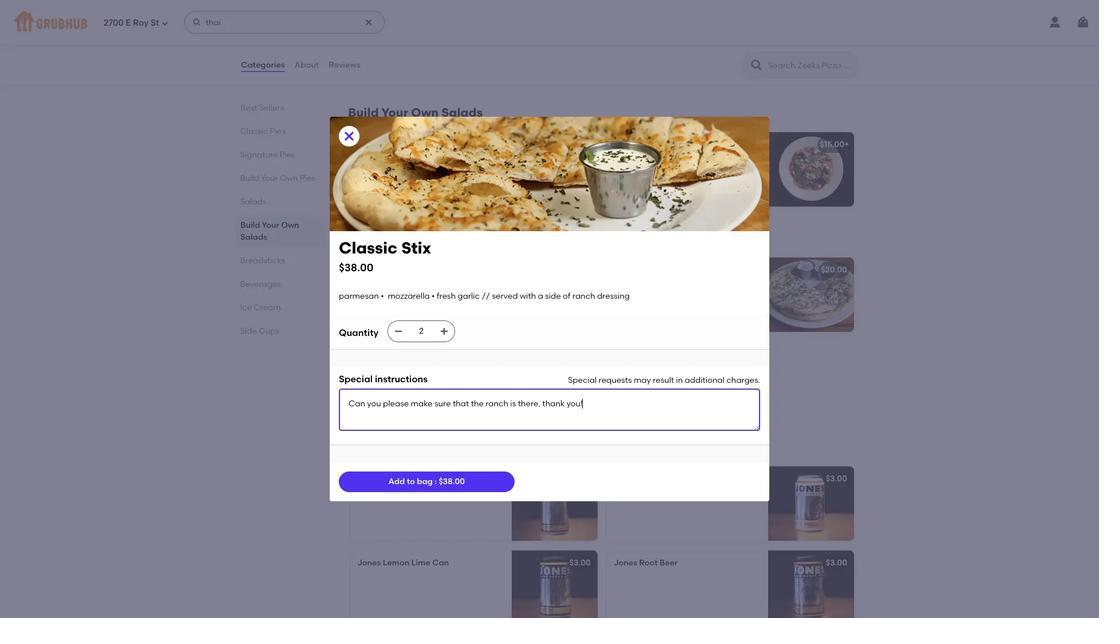 Task type: describe. For each thing, give the bounding box(es) containing it.
2 vertical spatial pies
[[300, 173, 316, 183]]

buffalo
[[404, 366, 431, 375]]

your right half
[[397, 140, 414, 150]]

about button
[[294, 45, 320, 86]]

lemon
[[383, 558, 410, 568]]

special for special requests may result in additional charges.
[[568, 376, 597, 385]]

whole build your own salad
[[614, 140, 724, 150]]

instructions
[[375, 374, 428, 385]]

classic pies
[[240, 127, 286, 136]]

$20.00 for buffalo stix image
[[565, 349, 591, 359]]

a inside classic with buffalo sauce  • gorgonzola  •  fresh cilantro // served with a side of blue cheese dressing
[[375, 389, 381, 399]]

side cups tab
[[240, 325, 321, 337]]

classic stix $38.00
[[339, 238, 431, 274]]

pies for signature pies
[[280, 150, 296, 160]]

$38.00 inside classic stix $38.00
[[339, 261, 374, 274]]

special for special instructions
[[339, 374, 373, 385]]

Input item quantity number field
[[409, 321, 434, 342]]

classic with buffalo sauce  • gorgonzola  •  fresh cilantro // served with a side of blue cheese dressing
[[357, 366, 497, 399]]

side cups
[[240, 326, 280, 336]]

buffalo
[[357, 349, 385, 359]]

a inside classic with jalapeño  •  feta // served with a side of ranch dressing
[[632, 293, 637, 303]]

ice cream
[[240, 303, 281, 313]]

jones for jones cane sugar cola can
[[357, 474, 381, 484]]

2700
[[104, 18, 124, 28]]

Search Zeeks Pizza Capitol Hill search field
[[767, 60, 855, 71]]

build up half
[[348, 106, 379, 120]]

build your own pies tab
[[240, 172, 321, 184]]

ranch inside classic with jalapeño  •  feta // served with a side of ranch dressing
[[666, 293, 689, 303]]

2700 e roy st
[[104, 18, 159, 28]]

:
[[435, 477, 437, 487]]

sellers
[[259, 103, 284, 113]]

$3.00 inside button
[[826, 474, 847, 484]]

+ for $15.00
[[844, 140, 849, 150]]

classic for classic stix $38.00
[[339, 238, 398, 258]]

additional
[[685, 376, 725, 385]]

of inside classic with jalapeño  •  feta // served with a side of ranch dressing
[[657, 293, 665, 303]]

best sellers tab
[[240, 102, 321, 114]]

half build your own salad image
[[512, 132, 598, 207]]

categories
[[241, 60, 285, 70]]

beverages inside tab
[[240, 279, 281, 289]]

best sellers
[[240, 103, 284, 113]]

search icon image
[[750, 58, 764, 72]]

in
[[676, 376, 683, 385]]

dressing inside classic with buffalo sauce  • gorgonzola  •  fresh cilantro // served with a side of blue cheese dressing
[[459, 389, 491, 399]]

svg image inside main navigation navigation
[[162, 20, 168, 27]]

// inside classic with buffalo sauce  • gorgonzola  •  fresh cilantro // served with a side of blue cheese dressing
[[461, 377, 469, 387]]

half
[[357, 140, 374, 150]]

+ for $12.50
[[588, 140, 593, 150]]

build right whole
[[641, 140, 660, 150]]

jones root beer image
[[768, 551, 854, 618]]

can inside button
[[452, 474, 469, 484]]

quantity
[[339, 328, 379, 339]]

reviews
[[329, 60, 361, 70]]

18th green button
[[350, 8, 598, 82]]

lime
[[411, 558, 430, 568]]

your up 'half build your own salad'
[[381, 106, 408, 120]]

1 vertical spatial salads
[[240, 197, 267, 207]]

classic for classic stix
[[357, 265, 386, 275]]

add
[[388, 477, 405, 487]]

salads tab
[[240, 196, 321, 208]]

pies for classic pies
[[270, 127, 286, 136]]

$3.00 for jones root beer
[[826, 558, 847, 568]]

half build your own salad
[[357, 140, 459, 150]]

jones for jones root beer
[[614, 558, 637, 568]]

requests
[[599, 376, 632, 385]]

build right half
[[376, 140, 395, 150]]

$20.00 for jalapeno feta stix image
[[821, 265, 847, 275]]

jones for jones lemon lime can
[[357, 558, 381, 568]]

cheese
[[429, 389, 457, 399]]

of inside classic with buffalo sauce  • gorgonzola  •  fresh cilantro // served with a side of blue cheese dressing
[[400, 389, 408, 399]]

$3.00 for jones lemon lime can
[[570, 558, 591, 568]]

cola
[[431, 474, 450, 484]]

$12.50 +
[[564, 140, 593, 150]]

whole
[[614, 140, 639, 150]]

classic pies tab
[[240, 125, 321, 137]]

2 vertical spatial salads
[[240, 232, 267, 242]]

signature pies
[[240, 150, 296, 160]]

served inside classic with buffalo sauce  • gorgonzola  •  fresh cilantro // served with a side of blue cheese dressing
[[471, 377, 497, 387]]

cream
[[254, 303, 281, 313]]

side inside classic with jalapeño  •  feta // served with a side of ranch dressing
[[639, 293, 655, 303]]

salad for half build your own salad
[[436, 140, 459, 150]]

0 vertical spatial salads
[[442, 106, 483, 120]]

classic stix
[[357, 265, 402, 275]]

$12.50
[[564, 140, 588, 150]]

special instructions
[[339, 374, 428, 385]]

result
[[653, 376, 674, 385]]

cups
[[259, 326, 280, 336]]

breadsticks tab
[[240, 255, 321, 267]]



Task type: locate. For each thing, give the bounding box(es) containing it.
classic inside classic with jalapeño  •  feta // served with a side of ranch dressing
[[614, 281, 640, 291]]

0 horizontal spatial build your own salads
[[240, 220, 299, 242]]

sauce
[[433, 366, 457, 375]]

pies up the salads tab
[[300, 173, 316, 183]]

svg image
[[1076, 15, 1090, 29], [192, 18, 202, 27], [364, 18, 373, 27], [342, 129, 356, 143], [394, 327, 403, 336]]

2 salad from the left
[[701, 140, 724, 150]]

pies up "signature pies" tab
[[270, 127, 286, 136]]

best
[[240, 103, 257, 113]]

0 vertical spatial stix
[[401, 238, 431, 258]]

fresh inside classic with buffalo sauce  • gorgonzola  •  fresh cilantro // served with a side of blue cheese dressing
[[408, 377, 427, 387]]

1 horizontal spatial $20.00
[[821, 265, 847, 275]]

build
[[348, 106, 379, 120], [376, 140, 395, 150], [641, 140, 660, 150], [240, 173, 260, 183], [240, 220, 260, 230]]

1 horizontal spatial breadsticks
[[348, 231, 420, 245]]

jones left the lemon
[[357, 558, 381, 568]]

0 horizontal spatial +
[[588, 140, 593, 150]]

classic inside classic stix $38.00
[[339, 238, 398, 258]]

build down signature
[[240, 173, 260, 183]]

1 vertical spatial build your own salads
[[240, 220, 299, 242]]

beer
[[660, 558, 678, 568]]

st
[[151, 18, 159, 28]]

breadsticks inside tab
[[240, 256, 285, 266]]

feta
[[701, 281, 717, 291]]

classic up the gorgonzola
[[357, 366, 384, 375]]

$15.00
[[820, 140, 844, 150]]

1 horizontal spatial ranch
[[573, 291, 595, 301]]

classic left 'jalapeño'
[[614, 281, 640, 291]]

blue
[[410, 389, 427, 399]]

1 vertical spatial svg image
[[440, 327, 449, 336]]

your
[[381, 106, 408, 120], [397, 140, 414, 150], [662, 140, 680, 150], [261, 173, 278, 183], [262, 220, 279, 230]]

green
[[375, 15, 399, 25]]

build inside build your own salads tab
[[240, 220, 260, 230]]

classic for classic with jalapeño  •  feta // served with a side of ranch dressing
[[614, 281, 640, 291]]

add to bag : $38.00
[[388, 477, 465, 487]]

1 vertical spatial breadsticks
[[240, 256, 285, 266]]

dressing
[[597, 291, 630, 301], [691, 293, 724, 303], [357, 305, 390, 314], [459, 389, 491, 399]]

• inside classic with jalapeño  •  feta // served with a side of ranch dressing
[[696, 281, 700, 291]]

cane
[[383, 474, 404, 484]]

0 vertical spatial beverages
[[240, 279, 281, 289]]

main navigation navigation
[[0, 0, 1099, 45]]

own inside build your own salads
[[281, 220, 299, 230]]

mozzarella
[[404, 281, 446, 291], [388, 291, 430, 301]]

1 horizontal spatial can
[[452, 474, 469, 484]]

ranch
[[573, 291, 595, 301], [448, 293, 471, 303], [666, 293, 689, 303]]

parmesan •  mozzarella • fresh garlic // served with a side of ranch dressing
[[357, 281, 496, 314], [339, 291, 630, 301]]

pies
[[270, 127, 286, 136], [280, 150, 296, 160], [300, 173, 316, 183]]

1 horizontal spatial $38.00
[[439, 477, 465, 487]]

your inside build your own salads
[[262, 220, 279, 230]]

svg image right input item quantity number field
[[440, 327, 449, 336]]

of
[[563, 291, 571, 301], [438, 293, 446, 303], [657, 293, 665, 303], [400, 389, 408, 399]]

a
[[538, 291, 543, 301], [413, 293, 419, 303], [632, 293, 637, 303], [375, 389, 381, 399]]

0 vertical spatial svg image
[[162, 20, 168, 27]]

1 horizontal spatial classic
[[614, 281, 640, 291]]

1 vertical spatial classic
[[339, 238, 398, 258]]

classic inside tab
[[240, 127, 268, 136]]

signature pies tab
[[240, 149, 321, 161]]

build your own salads up the breadsticks tab
[[240, 220, 299, 242]]

garlic
[[474, 281, 496, 291], [458, 291, 480, 301]]

cilantro
[[429, 377, 459, 387]]

1 vertical spatial beverages
[[348, 440, 412, 454]]

side
[[240, 326, 257, 336]]

build down the salads tab
[[240, 220, 260, 230]]

classic with jalapeño  •  feta // served with a side of ranch dressing
[[614, 281, 755, 303]]

charges.
[[727, 376, 760, 385]]

jones cane sugar cola can button
[[350, 467, 598, 541]]

18th green
[[357, 15, 399, 25]]

reviews button
[[328, 45, 361, 86]]

your right whole
[[662, 140, 680, 150]]

18th green image
[[512, 8, 598, 82]]

side inside classic with buffalo sauce  • gorgonzola  •  fresh cilantro // served with a side of blue cheese dressing
[[383, 389, 398, 399]]

e
[[126, 18, 131, 28]]

2 vertical spatial stix
[[387, 349, 402, 359]]

beverages tab
[[240, 278, 321, 290]]

0 horizontal spatial svg image
[[162, 20, 168, 27]]

0 vertical spatial breadsticks
[[348, 231, 420, 245]]

0 vertical spatial can
[[452, 474, 469, 484]]

build your own salads
[[348, 106, 483, 120], [240, 220, 299, 242]]

build your own pies
[[240, 173, 316, 183]]

jones inside button
[[357, 474, 381, 484]]

salad for whole build your own salad
[[701, 140, 724, 150]]

stix inside classic stix $38.00
[[401, 238, 431, 258]]

0 vertical spatial classic
[[614, 281, 640, 291]]

0 horizontal spatial breadsticks
[[240, 256, 285, 266]]

1 vertical spatial can
[[432, 558, 449, 568]]

2 + from the left
[[844, 140, 849, 150]]

0 horizontal spatial $38.00
[[339, 261, 374, 274]]

whole build your own salad image
[[768, 132, 854, 207]]

served
[[729, 281, 755, 291], [492, 291, 518, 301], [368, 293, 393, 303], [471, 377, 497, 387]]

0 horizontal spatial special
[[339, 374, 373, 385]]

Special instructions text field
[[339, 388, 760, 431]]

signature
[[240, 150, 278, 160]]

+
[[588, 140, 593, 150], [844, 140, 849, 150]]

may
[[634, 376, 651, 385]]

jones
[[357, 474, 381, 484], [357, 558, 381, 568], [614, 558, 637, 568]]

parmesan
[[357, 281, 397, 291], [339, 291, 379, 301]]

can right the lime
[[432, 558, 449, 568]]

jones diet cola can image
[[768, 467, 854, 541]]

stix
[[401, 238, 431, 258], [388, 265, 402, 275], [387, 349, 402, 359]]

classic stix image
[[512, 258, 598, 332]]

special left requests
[[568, 376, 597, 385]]

to
[[407, 477, 415, 487]]

breadsticks up the beverages tab
[[240, 256, 285, 266]]

own
[[411, 106, 439, 120], [416, 140, 434, 150], [681, 140, 700, 150], [280, 173, 298, 183], [281, 220, 299, 230]]

salad
[[436, 140, 459, 150], [701, 140, 724, 150]]

1 salad from the left
[[436, 140, 459, 150]]

jones lemon lime can
[[357, 558, 449, 568]]

0 vertical spatial build your own salads
[[348, 106, 483, 120]]

1 horizontal spatial svg image
[[440, 327, 449, 336]]

jalapeño
[[660, 281, 694, 291]]

your down the salads tab
[[262, 220, 279, 230]]

$3.00
[[826, 474, 847, 484], [570, 558, 591, 568], [826, 558, 847, 568]]

$15.00 +
[[820, 140, 849, 150]]

// inside classic with jalapeño  •  feta // served with a side of ranch dressing
[[719, 281, 727, 291]]

1 vertical spatial $20.00
[[565, 349, 591, 359]]

1 vertical spatial classic
[[357, 366, 384, 375]]

can right cola
[[452, 474, 469, 484]]

0 horizontal spatial classic
[[357, 366, 384, 375]]

jalapeno feta stix image
[[768, 258, 854, 332]]

2 horizontal spatial ranch
[[666, 293, 689, 303]]

$20.00
[[821, 265, 847, 275], [565, 349, 591, 359]]

stix for buffalo stix
[[387, 349, 402, 359]]

1 vertical spatial stix
[[388, 265, 402, 275]]

side
[[545, 291, 561, 301], [421, 293, 437, 303], [639, 293, 655, 303], [383, 389, 398, 399]]

svg image right st
[[162, 20, 168, 27]]

buffalo stix image
[[512, 342, 598, 416]]

1 vertical spatial pies
[[280, 150, 296, 160]]

stix for classic stix
[[388, 265, 402, 275]]

root
[[639, 558, 658, 568]]

your inside build your own pies tab
[[261, 173, 278, 183]]

jones cane sugar cola can
[[357, 474, 469, 484]]

gorgonzola
[[357, 377, 401, 387]]

2 vertical spatial classic
[[357, 265, 386, 275]]

beverages up cane
[[348, 440, 412, 454]]

classic
[[614, 281, 640, 291], [357, 366, 384, 375]]

special requests may result in additional charges.
[[568, 376, 760, 385]]

jones cane sugar cola can image
[[512, 467, 598, 541]]

jones left "root"
[[614, 558, 637, 568]]

sugar
[[406, 474, 430, 484]]

1 + from the left
[[588, 140, 593, 150]]

1 horizontal spatial salad
[[701, 140, 724, 150]]

your down signature pies at top left
[[261, 173, 278, 183]]

1 horizontal spatial special
[[568, 376, 597, 385]]

bag
[[417, 477, 433, 487]]

build inside build your own pies tab
[[240, 173, 260, 183]]

build your own salads tab
[[240, 219, 321, 243]]

pies up build your own pies tab
[[280, 150, 296, 160]]

0 horizontal spatial salad
[[436, 140, 459, 150]]

jones lemon lime can image
[[512, 551, 598, 618]]

served inside classic with jalapeño  •  feta // served with a side of ranch dressing
[[729, 281, 755, 291]]

classic inside classic with buffalo sauce  • gorgonzola  •  fresh cilantro // served with a side of blue cheese dressing
[[357, 366, 384, 375]]

0 horizontal spatial $20.00
[[565, 349, 591, 359]]

ice
[[240, 303, 252, 313]]

special down buffalo
[[339, 374, 373, 385]]

build your own salads up 'half build your own salad'
[[348, 106, 483, 120]]

special
[[339, 374, 373, 385], [568, 376, 597, 385]]

$3.00 button
[[607, 467, 854, 541]]

1 horizontal spatial beverages
[[348, 440, 412, 454]]

18th
[[357, 15, 373, 25]]

can
[[452, 474, 469, 484], [432, 558, 449, 568]]

•
[[399, 281, 402, 291], [448, 281, 451, 291], [696, 281, 700, 291], [381, 291, 384, 301], [432, 291, 435, 301], [459, 366, 462, 375], [403, 377, 406, 387]]

dressing inside classic with jalapeño  •  feta // served with a side of ranch dressing
[[691, 293, 724, 303]]

0 horizontal spatial can
[[432, 558, 449, 568]]

0 vertical spatial $38.00
[[339, 261, 374, 274]]

classic for classic pies
[[240, 127, 268, 136]]

svg image
[[162, 20, 168, 27], [440, 327, 449, 336]]

1 horizontal spatial +
[[844, 140, 849, 150]]

salads
[[442, 106, 483, 120], [240, 197, 267, 207], [240, 232, 267, 242]]

roy
[[133, 18, 149, 28]]

$38.00
[[339, 261, 374, 274], [439, 477, 465, 487]]

0 vertical spatial classic
[[240, 127, 268, 136]]

1 vertical spatial $38.00
[[439, 477, 465, 487]]

ice cream tab
[[240, 302, 321, 314]]

classic for classic with buffalo sauce  • gorgonzola  •  fresh cilantro // served with a side of blue cheese dressing
[[357, 366, 384, 375]]

0 horizontal spatial ranch
[[448, 293, 471, 303]]

stix for classic stix $38.00
[[401, 238, 431, 258]]

//
[[719, 281, 727, 291], [482, 291, 490, 301], [357, 293, 366, 303], [461, 377, 469, 387]]

0 vertical spatial $20.00
[[821, 265, 847, 275]]

buffalo stix
[[357, 349, 402, 359]]

about
[[295, 60, 319, 70]]

categories button
[[240, 45, 286, 86]]

with
[[642, 281, 658, 291], [520, 291, 536, 301], [395, 293, 412, 303], [614, 293, 630, 303], [385, 366, 402, 375], [357, 389, 374, 399]]

beverages up the ice cream
[[240, 279, 281, 289]]

0 horizontal spatial beverages
[[240, 279, 281, 289]]

jones left cane
[[357, 474, 381, 484]]

0 vertical spatial pies
[[270, 127, 286, 136]]

1 horizontal spatial build your own salads
[[348, 106, 483, 120]]

jones root beer
[[614, 558, 678, 568]]

breadsticks up classic stix
[[348, 231, 420, 245]]

breadsticks
[[348, 231, 420, 245], [240, 256, 285, 266]]

build your own salads inside tab
[[240, 220, 299, 242]]



Task type: vqa. For each thing, say whether or not it's contained in the screenshot.
Hero Image
no



